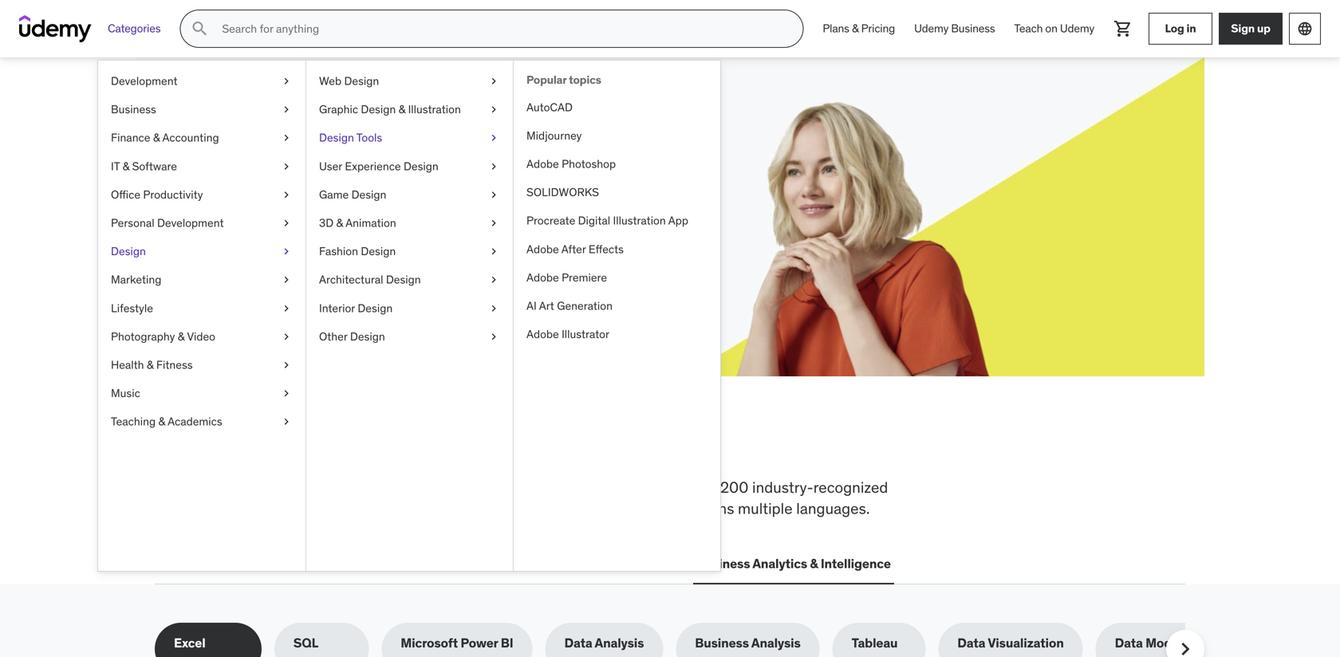 Task type: locate. For each thing, give the bounding box(es) containing it.
autocad link
[[514, 93, 720, 122]]

udemy right pricing
[[914, 21, 949, 36]]

xsmall image for user experience design
[[487, 159, 500, 174]]

adobe down the midjourney
[[526, 157, 559, 171]]

the
[[208, 425, 258, 467]]

1 horizontal spatial udemy
[[1060, 21, 1094, 36]]

xsmall image inside photography & video link
[[280, 329, 293, 345]]

xsmall image inside graphic design & illustration link
[[487, 102, 500, 117]]

adobe for adobe after effects
[[526, 242, 559, 256]]

health & fitness
[[111, 358, 193, 372]]

illustration inside design tools element
[[613, 214, 666, 228]]

xsmall image inside 3d & animation link
[[487, 215, 500, 231]]

1 adobe from the top
[[526, 157, 559, 171]]

development link
[[98, 67, 305, 95]]

to
[[379, 478, 392, 497]]

xsmall image inside 'finance & accounting' link
[[280, 130, 293, 146]]

it inside "button"
[[286, 556, 297, 572]]

starting
[[421, 166, 467, 183]]

data left visualization
[[957, 635, 985, 651]]

topics
[[569, 73, 601, 87]]

0 vertical spatial in
[[1186, 21, 1196, 36]]

popular topics
[[526, 73, 601, 87]]

generation
[[557, 299, 613, 313]]

spans
[[694, 499, 734, 518]]

communication
[[582, 556, 677, 572]]

office productivity
[[111, 187, 203, 202]]

xsmall image inside personal development link
[[280, 215, 293, 231]]

ai art generation link
[[514, 292, 720, 320]]

intelligence
[[821, 556, 891, 572]]

midjourney link
[[514, 122, 720, 150]]

xsmall image for photography & video
[[280, 329, 293, 345]]

xsmall image inside interior design link
[[487, 301, 500, 316]]

skills up 'supports'
[[341, 478, 375, 497]]

teaching & academics
[[111, 414, 222, 429]]

development down office productivity link
[[157, 216, 224, 230]]

business analytics & intelligence
[[696, 556, 891, 572]]

1 horizontal spatial analysis
[[751, 635, 801, 651]]

leadership button
[[397, 545, 469, 583]]

certifications
[[300, 556, 381, 572]]

graphic design & illustration link
[[306, 95, 513, 124]]

design for game
[[351, 187, 386, 202]]

0 horizontal spatial illustration
[[408, 102, 461, 117]]

xsmall image
[[487, 73, 500, 89], [487, 102, 500, 117], [280, 130, 293, 146], [280, 159, 293, 174], [280, 187, 293, 203], [487, 187, 500, 203], [487, 215, 500, 231], [280, 272, 293, 288], [487, 272, 500, 288], [487, 329, 500, 345], [280, 386, 293, 401], [280, 414, 293, 430]]

xsmall image for graphic design & illustration
[[487, 102, 500, 117]]

udemy right on
[[1060, 21, 1094, 36]]

data for data analysis
[[564, 635, 592, 651]]

1 horizontal spatial web
[[319, 74, 341, 88]]

0 vertical spatial for
[[288, 127, 326, 160]]

design up tools
[[361, 102, 396, 117]]

xsmall image
[[280, 73, 293, 89], [280, 102, 293, 117], [487, 130, 500, 146], [487, 159, 500, 174], [280, 215, 293, 231], [280, 244, 293, 259], [487, 244, 500, 259], [280, 301, 293, 316], [487, 301, 500, 316], [280, 329, 293, 345], [280, 357, 293, 373]]

web
[[319, 74, 341, 88], [158, 556, 185, 572]]

design down interior design
[[350, 329, 385, 344]]

xsmall image for personal development
[[280, 215, 293, 231]]

& inside button
[[810, 556, 818, 572]]

development
[[111, 74, 178, 88], [157, 216, 224, 230], [188, 556, 267, 572]]

design link
[[98, 237, 305, 266]]

data visualization
[[957, 635, 1064, 651]]

business inside button
[[696, 556, 750, 572]]

user experience design
[[319, 159, 439, 173]]

industry-
[[752, 478, 813, 497]]

xsmall image inside it & software link
[[280, 159, 293, 174]]

& right the 'health'
[[147, 358, 154, 372]]

& down web design link
[[399, 102, 405, 117]]

& for it & software
[[123, 159, 129, 173]]

communication button
[[579, 545, 680, 583]]

& inside "link"
[[158, 414, 165, 429]]

development down categories dropdown button
[[111, 74, 178, 88]]

xsmall image inside the design tools link
[[487, 130, 500, 146]]

photography & video
[[111, 329, 215, 344]]

design for interior
[[358, 301, 393, 315]]

1 vertical spatial development
[[157, 216, 224, 230]]

and
[[665, 499, 690, 518]]

data inside button
[[485, 556, 513, 572]]

our
[[250, 499, 272, 518]]

1 vertical spatial in
[[502, 425, 533, 467]]

xsmall image for interior design
[[487, 301, 500, 316]]

illustration down "solidworks" link
[[613, 214, 666, 228]]

0 horizontal spatial analysis
[[595, 635, 644, 651]]

web inside web development button
[[158, 556, 185, 572]]

data left the modeling
[[1115, 635, 1143, 651]]

1 vertical spatial for
[[665, 478, 684, 497]]

adobe down "art"
[[526, 327, 559, 341]]

1 vertical spatial it
[[286, 556, 297, 572]]

illustration up future
[[408, 102, 461, 117]]

0 horizontal spatial udemy
[[914, 21, 949, 36]]

& right teaching
[[158, 414, 165, 429]]

skills up workplace
[[264, 425, 350, 467]]

design for architectural
[[386, 273, 421, 287]]

business
[[951, 21, 995, 36], [111, 102, 156, 117], [696, 556, 750, 572], [695, 635, 749, 651]]

lifestyle
[[111, 301, 153, 315]]

adobe for adobe premiere
[[526, 270, 559, 285]]

adobe down procreate
[[526, 242, 559, 256]]

adobe photoshop
[[526, 157, 616, 171]]

1 horizontal spatial in
[[1186, 21, 1196, 36]]

data science button
[[482, 545, 566, 583]]

recognized
[[813, 478, 888, 497]]

design
[[344, 74, 379, 88], [361, 102, 396, 117], [319, 131, 354, 145], [404, 159, 439, 173], [351, 187, 386, 202], [111, 244, 146, 258], [361, 244, 396, 258], [386, 273, 421, 287], [358, 301, 393, 315], [350, 329, 385, 344]]

0 vertical spatial illustration
[[408, 102, 461, 117]]

design up graphic
[[344, 74, 379, 88]]

data right bi
[[564, 635, 592, 651]]

1 vertical spatial web
[[158, 556, 185, 572]]

in
[[1186, 21, 1196, 36], [502, 425, 533, 467]]

ai
[[526, 299, 537, 313]]

web down certifications,
[[158, 556, 185, 572]]

development inside button
[[188, 556, 267, 572]]

3d & animation
[[319, 216, 396, 230]]

xsmall image inside game design link
[[487, 187, 500, 203]]

2 adobe from the top
[[526, 242, 559, 256]]

3 adobe from the top
[[526, 270, 559, 285]]

& for 3d & animation
[[336, 216, 343, 230]]

design down graphic
[[319, 131, 354, 145]]

experience
[[345, 159, 401, 173]]

web inside web design link
[[319, 74, 341, 88]]

0 vertical spatial development
[[111, 74, 178, 88]]

other
[[319, 329, 347, 344]]

0 vertical spatial it
[[111, 159, 120, 173]]

& for photography & video
[[178, 329, 185, 344]]

design tools link
[[306, 124, 513, 152]]

xsmall image inside design link
[[280, 244, 293, 259]]

4 adobe from the top
[[526, 327, 559, 341]]

0 horizontal spatial web
[[158, 556, 185, 572]]

finance & accounting link
[[98, 124, 305, 152]]

design tools
[[319, 131, 382, 145]]

& right analytics
[[810, 556, 818, 572]]

2 vertical spatial development
[[188, 556, 267, 572]]

xsmall image inside business link
[[280, 102, 293, 117]]

analytics
[[752, 556, 807, 572]]

Search for anything text field
[[219, 15, 784, 42]]

in right log
[[1186, 21, 1196, 36]]

1 vertical spatial skills
[[341, 478, 375, 497]]

data left science
[[485, 556, 513, 572]]

finance
[[111, 131, 150, 145]]

xsmall image inside development 'link'
[[280, 73, 293, 89]]

1 horizontal spatial for
[[665, 478, 684, 497]]

xsmall image inside health & fitness link
[[280, 357, 293, 373]]

3d & animation link
[[306, 209, 513, 237]]

0 horizontal spatial your
[[258, 166, 283, 183]]

xsmall image inside 'lifestyle' "link"
[[280, 301, 293, 316]]

xsmall image inside fashion design link
[[487, 244, 500, 259]]

your
[[330, 127, 388, 160], [258, 166, 283, 183]]

a
[[367, 166, 373, 183]]

it up office
[[111, 159, 120, 173]]

xsmall image inside marketing link
[[280, 272, 293, 288]]

web up graphic
[[319, 74, 341, 88]]

xsmall image for 3d & animation
[[487, 215, 500, 231]]

procreate digital illustration app link
[[514, 207, 720, 235]]

photoshop
[[562, 157, 616, 171]]

adobe illustrator
[[526, 327, 609, 341]]

& right finance
[[153, 131, 160, 145]]

place
[[602, 425, 686, 467]]

& for plans & pricing
[[852, 21, 859, 36]]

it & software link
[[98, 152, 305, 181]]

adobe up "art"
[[526, 270, 559, 285]]

1 horizontal spatial illustration
[[613, 214, 666, 228]]

udemy business
[[914, 21, 995, 36]]

1 analysis from the left
[[595, 635, 644, 651]]

xsmall image inside teaching & academics "link"
[[280, 414, 293, 430]]

design for other
[[350, 329, 385, 344]]

xsmall image inside user experience design "link"
[[487, 159, 500, 174]]

development inside 'link'
[[111, 74, 178, 88]]

& left video
[[178, 329, 185, 344]]

design down architectural design
[[358, 301, 393, 315]]

business inside topic filters element
[[695, 635, 749, 651]]

office productivity link
[[98, 181, 305, 209]]

xsmall image inside music link
[[280, 386, 293, 401]]

personal
[[111, 216, 154, 230]]

adobe for adobe illustrator
[[526, 327, 559, 341]]

0 horizontal spatial for
[[288, 127, 326, 160]]

ai art generation
[[526, 299, 613, 313]]

analysis for business analysis
[[751, 635, 801, 651]]

xsmall image inside "other design" link
[[487, 329, 500, 345]]

design down fashion design link at the top of page
[[386, 273, 421, 287]]

it left "certifications"
[[286, 556, 297, 572]]

game design link
[[306, 181, 513, 209]]

dec
[[302, 184, 324, 201]]

development down certifications,
[[188, 556, 267, 572]]

data analysis
[[564, 635, 644, 651]]

udemy business link
[[905, 10, 1005, 48]]

xsmall image inside web design link
[[487, 73, 500, 89]]

for up potential
[[288, 127, 326, 160]]

architectural design
[[319, 273, 421, 287]]

it & software
[[111, 159, 177, 173]]

for up and
[[665, 478, 684, 497]]

plans & pricing link
[[813, 10, 905, 48]]

design down animation
[[361, 244, 396, 258]]

business analysis
[[695, 635, 801, 651]]

xsmall image inside architectural design link
[[487, 272, 500, 288]]

& up office
[[123, 159, 129, 173]]

effects
[[589, 242, 624, 256]]

& right 3d
[[336, 216, 343, 230]]

1 vertical spatial illustration
[[613, 214, 666, 228]]

1 horizontal spatial it
[[286, 556, 297, 572]]

xsmall image inside office productivity link
[[280, 187, 293, 203]]

other design
[[319, 329, 385, 344]]

in up including
[[502, 425, 533, 467]]

user experience design link
[[306, 152, 513, 181]]

1 horizontal spatial your
[[330, 127, 388, 160]]

adobe inside "link"
[[526, 327, 559, 341]]

skills inside covering critical workplace skills to technical topics, including prep content for over 200 industry-recognized certifications, our catalog supports well-rounded professional development and spans multiple languages.
[[341, 478, 375, 497]]

design down a
[[351, 187, 386, 202]]

2 analysis from the left
[[751, 635, 801, 651]]

design down the design tools link
[[404, 159, 439, 173]]

0 horizontal spatial it
[[111, 159, 120, 173]]

1 vertical spatial your
[[258, 166, 283, 183]]

0 vertical spatial web
[[319, 74, 341, 88]]

procreate digital illustration app
[[526, 214, 688, 228]]

skills
[[264, 425, 350, 467], [341, 478, 375, 497]]

graphic design & illustration
[[319, 102, 461, 117]]

xsmall image for design tools
[[487, 130, 500, 146]]

data for data science
[[485, 556, 513, 572]]

xsmall image for lifestyle
[[280, 301, 293, 316]]

development
[[573, 499, 662, 518]]

& right plans
[[852, 21, 859, 36]]



Task type: describe. For each thing, give the bounding box(es) containing it.
adobe premiere
[[526, 270, 607, 285]]

marketing
[[111, 273, 161, 287]]

bi
[[501, 635, 513, 651]]

tableau
[[852, 635, 898, 651]]

xsmall image for business
[[280, 102, 293, 117]]

supports
[[330, 499, 390, 518]]

xsmall image for health & fitness
[[280, 357, 293, 373]]

microsoft power bi
[[401, 635, 513, 651]]

submit search image
[[190, 19, 209, 38]]

sql
[[293, 635, 318, 651]]

on
[[1045, 21, 1057, 36]]

design down personal
[[111, 244, 146, 258]]

midjourney
[[526, 128, 582, 143]]

web design
[[319, 74, 379, 88]]

0 vertical spatial your
[[330, 127, 388, 160]]

skills for your future expand your potential with a course. starting at just $12.99 through dec 15.
[[212, 127, 505, 201]]

data for data visualization
[[957, 635, 985, 651]]

all
[[155, 425, 202, 467]]

topics,
[[461, 478, 506, 497]]

at
[[470, 166, 481, 183]]

finance & accounting
[[111, 131, 219, 145]]

teaching & academics link
[[98, 408, 305, 436]]

xsmall image for game design
[[487, 187, 500, 203]]

& for health & fitness
[[147, 358, 154, 372]]

marketing link
[[98, 266, 305, 294]]

0 horizontal spatial in
[[502, 425, 533, 467]]

software
[[132, 159, 177, 173]]

adobe after effects link
[[514, 235, 720, 264]]

sign
[[1231, 21, 1255, 36]]

data modeling
[[1115, 635, 1201, 651]]

xsmall image for office productivity
[[280, 187, 293, 203]]

adobe for adobe photoshop
[[526, 157, 559, 171]]

future
[[393, 127, 471, 160]]

next image
[[1173, 637, 1198, 657]]

leadership
[[400, 556, 466, 572]]

xsmall image for finance & accounting
[[280, 130, 293, 146]]

need
[[420, 425, 496, 467]]

just
[[484, 166, 505, 183]]

tools
[[356, 131, 382, 145]]

shopping cart with 0 items image
[[1113, 19, 1133, 38]]

user
[[319, 159, 342, 173]]

solidworks
[[526, 185, 599, 199]]

xsmall image for other design
[[487, 329, 500, 345]]

design tools element
[[513, 61, 720, 571]]

xsmall image for teaching & academics
[[280, 414, 293, 430]]

popular
[[526, 73, 567, 87]]

web development button
[[155, 545, 270, 583]]

xsmall image for fashion design
[[487, 244, 500, 259]]

business for business analysis
[[695, 635, 749, 651]]

business for business analytics & intelligence
[[696, 556, 750, 572]]

categories
[[108, 21, 161, 36]]

log in link
[[1149, 13, 1212, 45]]

design for fashion
[[361, 244, 396, 258]]

& for teaching & academics
[[158, 414, 165, 429]]

log in
[[1165, 21, 1196, 36]]

business for business
[[111, 102, 156, 117]]

analysis for data analysis
[[595, 635, 644, 651]]

$12.99
[[212, 184, 251, 201]]

prep
[[575, 478, 606, 497]]

expand
[[212, 166, 255, 183]]

0 vertical spatial skills
[[264, 425, 350, 467]]

business link
[[98, 95, 305, 124]]

interior
[[319, 301, 355, 315]]

music
[[111, 386, 140, 400]]

teach
[[1014, 21, 1043, 36]]

power
[[461, 635, 498, 651]]

accounting
[[162, 131, 219, 145]]

video
[[187, 329, 215, 344]]

content
[[610, 478, 662, 497]]

in inside log in link
[[1186, 21, 1196, 36]]

web for web design
[[319, 74, 341, 88]]

development for personal
[[157, 216, 224, 230]]

200
[[720, 478, 749, 497]]

choose a language image
[[1297, 21, 1313, 37]]

adobe premiere link
[[514, 264, 720, 292]]

xsmall image for architectural design
[[487, 272, 500, 288]]

languages.
[[796, 499, 870, 518]]

web development
[[158, 556, 267, 572]]

business analytics & intelligence button
[[693, 545, 894, 583]]

web design link
[[306, 67, 513, 95]]

covering
[[155, 478, 215, 497]]

well-
[[393, 499, 426, 518]]

certifications,
[[155, 499, 247, 518]]

sign up
[[1231, 21, 1270, 36]]

teach on udemy
[[1014, 21, 1094, 36]]

solidworks link
[[514, 178, 720, 207]]

after
[[561, 242, 586, 256]]

modeling
[[1145, 635, 1201, 651]]

pricing
[[861, 21, 895, 36]]

lifestyle link
[[98, 294, 305, 323]]

including
[[509, 478, 571, 497]]

it for it certifications
[[286, 556, 297, 572]]

productivity
[[143, 187, 203, 202]]

xsmall image for music
[[280, 386, 293, 401]]

xsmall image for it & software
[[280, 159, 293, 174]]

2 udemy from the left
[[1060, 21, 1094, 36]]

visualization
[[988, 635, 1064, 651]]

for inside the skills for your future expand your potential with a course. starting at just $12.99 through dec 15.
[[288, 127, 326, 160]]

xsmall image for development
[[280, 73, 293, 89]]

personal development link
[[98, 209, 305, 237]]

& for finance & accounting
[[153, 131, 160, 145]]

over
[[688, 478, 717, 497]]

udemy image
[[19, 15, 92, 42]]

xsmall image for marketing
[[280, 272, 293, 288]]

professional
[[487, 499, 569, 518]]

xsmall image for design
[[280, 244, 293, 259]]

plans
[[823, 21, 849, 36]]

1 udemy from the left
[[914, 21, 949, 36]]

15.
[[327, 184, 343, 201]]

design for graphic
[[361, 102, 396, 117]]

graphic
[[319, 102, 358, 117]]

it for it & software
[[111, 159, 120, 173]]

development for web
[[188, 556, 267, 572]]

xsmall image for web design
[[487, 73, 500, 89]]

up
[[1257, 21, 1270, 36]]

music link
[[98, 379, 305, 408]]

plans & pricing
[[823, 21, 895, 36]]

with
[[339, 166, 363, 183]]

photography & video link
[[98, 323, 305, 351]]

it certifications button
[[283, 545, 384, 583]]

design inside "link"
[[404, 159, 439, 173]]

architectural design link
[[306, 266, 513, 294]]

for inside covering critical workplace skills to technical topics, including prep content for over 200 industry-recognized certifications, our catalog supports well-rounded professional development and spans multiple languages.
[[665, 478, 684, 497]]

course.
[[376, 166, 418, 183]]

teaching
[[111, 414, 156, 429]]

design for web
[[344, 74, 379, 88]]

adobe illustrator link
[[514, 320, 720, 349]]

workplace
[[268, 478, 338, 497]]

data for data modeling
[[1115, 635, 1143, 651]]

premiere
[[562, 270, 607, 285]]

topic filters element
[[155, 623, 1220, 657]]

web for web development
[[158, 556, 185, 572]]



Task type: vqa. For each thing, say whether or not it's contained in the screenshot.
Can'T Find What You Need? Our Support Team Is Happy To Help.
no



